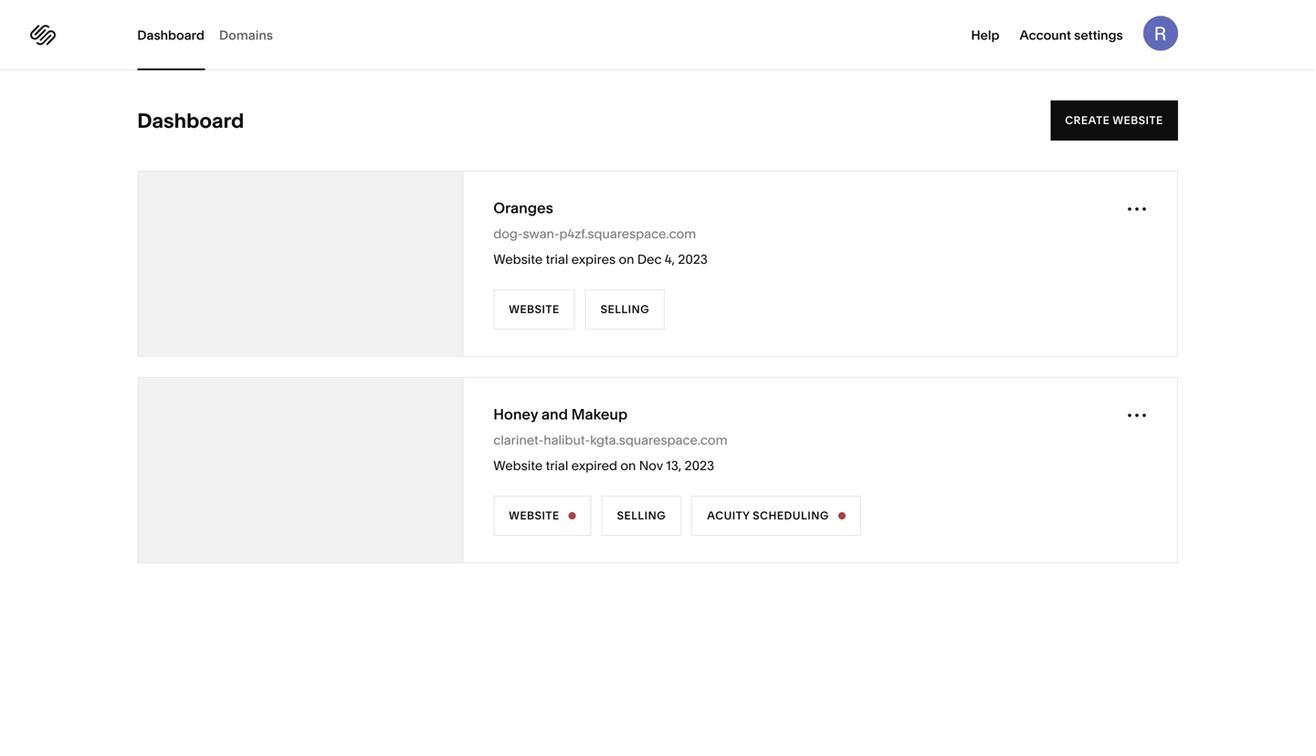 Task type: locate. For each thing, give the bounding box(es) containing it.
dashboard down dashboard "button"
[[137, 108, 244, 133]]

selling link for honey and makeup
[[602, 496, 682, 536]]

selling link down "nov"
[[602, 496, 682, 536]]

on left dec
[[619, 252, 634, 267]]

selling link
[[585, 290, 665, 330], [602, 496, 682, 536]]

acuity scheduling
[[707, 509, 829, 522]]

website
[[1113, 114, 1163, 127]]

on left "nov"
[[620, 458, 636, 474]]

13,
[[666, 458, 682, 474]]

0 vertical spatial website link
[[493, 290, 575, 330]]

dashboard
[[137, 27, 205, 43], [137, 108, 244, 133]]

0 vertical spatial 2023
[[678, 252, 708, 267]]

selling for honey and makeup
[[617, 509, 666, 522]]

selling link down website trial expires on dec 4, 2023
[[585, 290, 665, 330]]

honey
[[493, 406, 538, 423]]

acuity
[[707, 509, 750, 522]]

trial
[[546, 252, 568, 267], [546, 458, 568, 474]]

scheduling
[[753, 509, 829, 522]]

0 vertical spatial selling link
[[585, 290, 665, 330]]

1 vertical spatial website link
[[493, 496, 591, 536]]

dog-swan-p4zf.squarespace.com
[[493, 226, 696, 242]]

on for oranges
[[619, 252, 634, 267]]

makeup
[[571, 406, 628, 423]]

1 website link from the top
[[493, 290, 575, 330]]

2023
[[678, 252, 708, 267], [685, 458, 714, 474]]

oranges
[[493, 199, 553, 217]]

website link
[[493, 290, 575, 330], [493, 496, 591, 536]]

website trial expires on dec 4, 2023
[[493, 252, 708, 267]]

trial down swan-
[[546, 252, 568, 267]]

account
[[1020, 28, 1071, 43]]

trial for honey and makeup
[[546, 458, 568, 474]]

2023 right the 13,
[[685, 458, 714, 474]]

website link down expired
[[493, 496, 591, 536]]

1 vertical spatial 2023
[[685, 458, 714, 474]]

help link
[[971, 26, 1000, 44]]

1 vertical spatial selling
[[617, 509, 666, 522]]

1 vertical spatial dashboard
[[137, 108, 244, 133]]

1 trial from the top
[[546, 252, 568, 267]]

acuity scheduling link
[[692, 496, 861, 536]]

2023 for oranges
[[678, 252, 708, 267]]

expires
[[571, 252, 616, 267]]

trial down halibut-
[[546, 458, 568, 474]]

on
[[619, 252, 634, 267], [620, 458, 636, 474]]

selling down website trial expires on dec 4, 2023
[[601, 303, 650, 316]]

1 vertical spatial trial
[[546, 458, 568, 474]]

account settings
[[1020, 28, 1123, 43]]

honey and makeup link
[[493, 405, 628, 425]]

1 vertical spatial on
[[620, 458, 636, 474]]

1 vertical spatial selling link
[[602, 496, 682, 536]]

0 vertical spatial trial
[[546, 252, 568, 267]]

honey and makeup
[[493, 406, 628, 423]]

2 website link from the top
[[493, 496, 591, 536]]

website
[[493, 252, 543, 267], [509, 303, 560, 316], [493, 458, 543, 474], [509, 509, 560, 522]]

website link down swan-
[[493, 290, 575, 330]]

selling
[[601, 303, 650, 316], [617, 509, 666, 522]]

domains button
[[219, 0, 273, 70]]

and
[[542, 406, 568, 423]]

selling down "nov"
[[617, 509, 666, 522]]

2 trial from the top
[[546, 458, 568, 474]]

tab list
[[137, 0, 288, 70]]

0 vertical spatial dashboard
[[137, 27, 205, 43]]

2023 for honey and makeup
[[685, 458, 714, 474]]

2023 right 4,
[[678, 252, 708, 267]]

dashboard left domains
[[137, 27, 205, 43]]

0 vertical spatial on
[[619, 252, 634, 267]]

0 vertical spatial selling
[[601, 303, 650, 316]]



Task type: vqa. For each thing, say whether or not it's contained in the screenshot.
the rightmost 'tab list'
no



Task type: describe. For each thing, give the bounding box(es) containing it.
website for website trial expires on dec 4, 2023
[[493, 252, 543, 267]]

nov
[[639, 458, 663, 474]]

p4zf.squarespace.com
[[559, 226, 696, 242]]

4,
[[665, 252, 675, 267]]

create
[[1065, 114, 1110, 127]]

help
[[971, 28, 1000, 43]]

dog-
[[493, 226, 523, 242]]

swan-
[[523, 226, 559, 242]]

2 dashboard from the top
[[137, 108, 244, 133]]

dec
[[637, 252, 662, 267]]

oranges link
[[493, 198, 553, 218]]

create website
[[1065, 114, 1163, 127]]

tab list containing dashboard
[[137, 0, 288, 70]]

website for website link for oranges
[[509, 303, 560, 316]]

dashboard button
[[137, 0, 205, 70]]

domains
[[219, 27, 273, 43]]

website link for oranges
[[493, 290, 575, 330]]

create website link
[[1051, 100, 1178, 141]]

website trial expired on nov 13, 2023
[[493, 458, 714, 474]]

website for website trial expired on nov 13, 2023
[[493, 458, 543, 474]]

trial for oranges
[[546, 252, 568, 267]]

website for website link associated with honey and makeup
[[509, 509, 560, 522]]

settings
[[1074, 28, 1123, 43]]

halibut-
[[544, 432, 590, 448]]

account settings link
[[1020, 26, 1123, 44]]

website link for honey and makeup
[[493, 496, 591, 536]]

clarinet-halibut-kgta.squarespace.com
[[493, 432, 728, 448]]

on for honey and makeup
[[620, 458, 636, 474]]

clarinet-
[[493, 432, 544, 448]]

1 dashboard from the top
[[137, 27, 205, 43]]

selling link for oranges
[[585, 290, 665, 330]]

selling for oranges
[[601, 303, 650, 316]]

kgta.squarespace.com
[[590, 432, 728, 448]]

expired
[[571, 458, 617, 474]]



